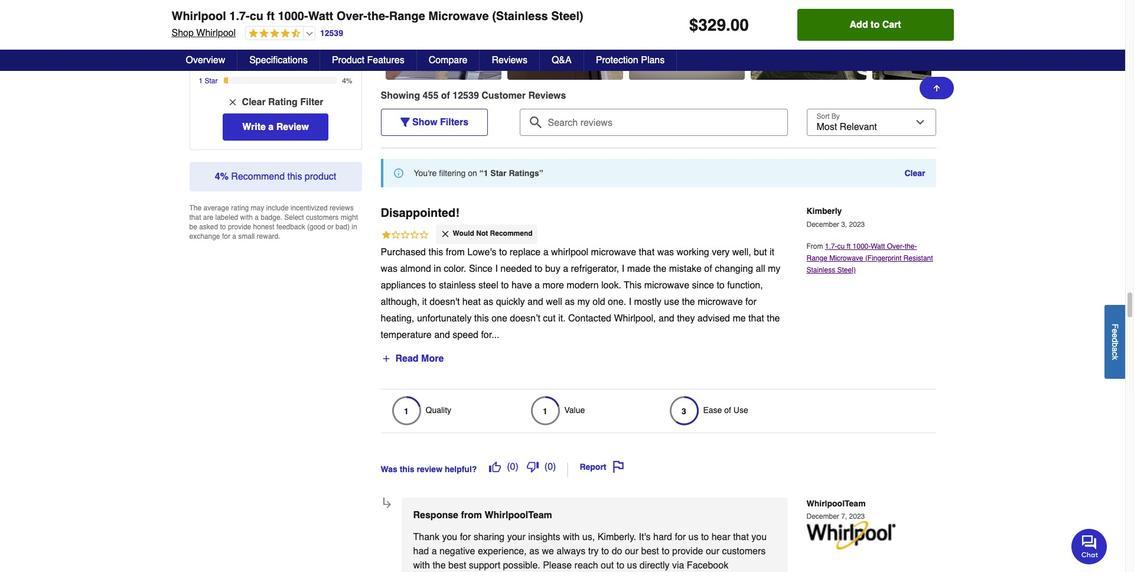 Task type: vqa. For each thing, say whether or not it's contained in the screenshot.
Dec within Pickup Ready by Tue, Dec 26 (Est.)
no



Task type: locate. For each thing, give the bounding box(es) containing it.
rating
[[268, 97, 298, 108]]

this left product
[[288, 172, 302, 182]]

1 vertical spatial 1.7-
[[826, 243, 838, 251]]

3 up '2'
[[199, 49, 203, 57]]

0 vertical spatial in
[[352, 223, 357, 231]]

this right was
[[400, 464, 415, 474]]

"
[[480, 169, 484, 178]]

1 vertical spatial microwave
[[645, 280, 690, 291]]

for down labeled
[[222, 233, 230, 241]]

product
[[305, 172, 336, 182]]

our down hear
[[706, 546, 720, 557]]

12539
[[320, 28, 343, 38], [453, 91, 479, 101]]

2 0 from the left
[[548, 461, 553, 472]]

that
[[189, 214, 201, 222], [639, 247, 655, 257], [749, 313, 765, 324], [734, 532, 749, 542]]

labeled
[[215, 214, 238, 222]]

1 vertical spatial it
[[422, 296, 427, 307]]

1 horizontal spatial clear
[[905, 169, 926, 178]]

watt up (fingerprint
[[871, 243, 886, 251]]

and down use
[[659, 313, 675, 324]]

the- right 68%
[[368, 9, 389, 23]]

plus image
[[382, 354, 391, 363]]

our
[[625, 546, 639, 557], [706, 546, 720, 557]]

to
[[871, 20, 880, 30], [220, 223, 226, 231], [499, 247, 507, 257], [535, 263, 543, 274], [429, 280, 437, 291], [501, 280, 509, 291], [717, 280, 725, 291], [702, 532, 709, 542], [602, 546, 610, 557], [662, 546, 670, 557], [617, 560, 625, 571]]

0 horizontal spatial over-
[[337, 9, 368, 23]]

1 vertical spatial 12539
[[453, 91, 479, 101]]

a inside 'button'
[[1111, 347, 1121, 352]]

0 vertical spatial of
[[441, 91, 450, 101]]

microwave up use
[[645, 280, 690, 291]]

0 horizontal spatial 1000-
[[278, 9, 308, 23]]

recommend up 'may'
[[231, 172, 285, 182]]

0 vertical spatial 3
[[199, 49, 203, 57]]

0 vertical spatial watt
[[308, 9, 333, 23]]

1 horizontal spatial with
[[413, 560, 430, 571]]

best
[[642, 546, 659, 557], [449, 560, 467, 571]]

1 vertical spatial best
[[449, 560, 467, 571]]

7,
[[842, 513, 848, 521]]

1000- inside 1.7-cu ft 1000-watt over-the- range microwave (fingerprint resistant stainless steel)
[[853, 243, 871, 251]]

review down rating
[[276, 122, 309, 133]]

0 horizontal spatial microwave
[[591, 247, 637, 257]]

2 you from the left
[[752, 532, 767, 542]]

5 star
[[199, 20, 218, 29]]

for inside the average rating may include incentivized reviews that are labeled with a badge. select customers might be asked to provide honest feedback (good or bad) in exchange for a small reward.
[[222, 233, 230, 241]]

december left the 7,
[[807, 513, 840, 521]]

1 e from the top
[[1111, 329, 1121, 333]]

0 vertical spatial recommend
[[231, 172, 285, 182]]

1 vertical spatial of
[[705, 263, 713, 274]]

1 2023 from the top
[[850, 220, 865, 229]]

0 vertical spatial and
[[528, 296, 544, 307]]

0 horizontal spatial cu
[[250, 9, 264, 23]]

the right me on the right of page
[[767, 313, 780, 324]]

0 vertical spatial december
[[807, 220, 840, 229]]

steel) right 'stainless'
[[838, 266, 856, 275]]

2 our from the left
[[706, 546, 720, 557]]

star for 3 star
[[205, 49, 218, 57]]

2 horizontal spatial of
[[725, 406, 732, 415]]

steel) up the q&a button
[[552, 9, 584, 23]]

1 horizontal spatial ft
[[847, 243, 851, 251]]

1 vertical spatial ft
[[847, 243, 851, 251]]

i
[[496, 263, 498, 274], [622, 263, 625, 274], [629, 296, 632, 307]]

1 vertical spatial steel)
[[838, 266, 856, 275]]

a right have
[[535, 280, 540, 291]]

1 vertical spatial us
[[627, 560, 637, 571]]

in left color.
[[434, 263, 441, 274]]

00
[[731, 15, 749, 34]]

to down hard
[[662, 546, 670, 557]]

showing
[[381, 91, 420, 101]]

features
[[367, 55, 405, 66]]

cu up 4.5 stars image
[[250, 9, 264, 23]]

filter image
[[400, 118, 410, 127]]

provide up small
[[228, 223, 251, 231]]

kimberly december 3, 2023
[[807, 207, 865, 229]]

%
[[220, 172, 229, 182]]

december inside kimberly december 3, 2023
[[807, 220, 840, 229]]

1 horizontal spatial 12539
[[453, 91, 479, 101]]

0 vertical spatial 2023
[[850, 220, 865, 229]]

star right '2'
[[205, 63, 218, 71]]

for
[[222, 233, 230, 241], [746, 296, 757, 307], [460, 532, 471, 542], [675, 532, 686, 542]]

although,
[[381, 296, 420, 307]]

i left the made
[[622, 263, 625, 274]]

( right thumb up image
[[507, 461, 510, 472]]

you up negative
[[442, 532, 458, 542]]

us left directly
[[627, 560, 637, 571]]

1 vertical spatial clear
[[905, 169, 926, 178]]

uploaded image image
[[386, 16, 502, 28], [507, 16, 623, 28], [629, 16, 745, 28], [751, 16, 867, 28], [873, 16, 989, 28]]

that down the
[[189, 214, 201, 222]]

exchange
[[189, 233, 220, 241]]

) left thumb down icon
[[516, 461, 519, 472]]

2 ( 0 ) from the left
[[545, 461, 556, 472]]

the right the made
[[654, 263, 667, 274]]

review
[[417, 464, 443, 474]]

1
[[199, 77, 203, 85], [484, 169, 488, 178], [404, 406, 409, 416], [543, 406, 548, 416]]

whirlpool up 3 star
[[196, 28, 236, 38]]

1.7- right 5 star on the top of the page
[[229, 9, 250, 23]]

1 horizontal spatial us
[[689, 532, 699, 542]]

1.7- up 'stainless'
[[826, 243, 838, 251]]

1 vertical spatial over-
[[888, 243, 905, 251]]

2 ( from the left
[[545, 461, 548, 472]]

over-
[[337, 9, 368, 23], [888, 243, 905, 251]]

0 horizontal spatial of
[[441, 91, 450, 101]]

2 horizontal spatial with
[[563, 532, 580, 542]]

2023 right 3, at the right top
[[850, 220, 865, 229]]

a down 'may'
[[255, 214, 259, 222]]

star for 2 star
[[205, 63, 218, 71]]

1 horizontal spatial over-
[[888, 243, 905, 251]]

a right had
[[432, 546, 437, 557]]

to down labeled
[[220, 223, 226, 231]]

5 uploaded image image from the left
[[873, 16, 989, 28]]

q&a button
[[540, 50, 584, 71]]

for down function,
[[746, 296, 757, 307]]

customers
[[306, 214, 339, 222], [723, 546, 766, 557]]

2 horizontal spatial as
[[565, 296, 575, 307]]

microwave up advised at the bottom
[[698, 296, 743, 307]]

clear inside button
[[242, 97, 266, 108]]

you
[[442, 532, 458, 542], [752, 532, 767, 542]]

star right 5
[[205, 20, 218, 29]]

reach
[[575, 560, 598, 571]]

look.
[[602, 280, 622, 291]]

recommend up replace
[[490, 230, 533, 238]]

a right buy
[[563, 263, 569, 274]]

1000- up (fingerprint
[[853, 243, 871, 251]]

0 vertical spatial it
[[770, 247, 775, 257]]

feedback
[[277, 223, 305, 231]]

f e e d b a c k button
[[1105, 305, 1126, 379]]

unfortunately
[[417, 313, 472, 324]]

star for 4 star
[[205, 35, 218, 43]]

1 horizontal spatial customers
[[723, 546, 766, 557]]

1 vertical spatial with
[[563, 532, 580, 542]]

but
[[754, 247, 767, 257]]

12539 up filters
[[453, 91, 479, 101]]

ft up 4.5 stars image
[[267, 9, 275, 23]]

the-
[[368, 9, 389, 23], [905, 243, 918, 251]]

well
[[546, 296, 563, 307]]

2 horizontal spatial i
[[629, 296, 632, 307]]

and left well
[[528, 296, 544, 307]]

2023 inside whirlpoolteam december 7, 2023
[[850, 513, 865, 521]]

e
[[1111, 329, 1121, 333], [1111, 333, 1121, 338]]

over- up 20%
[[337, 9, 368, 23]]

protection plans
[[596, 55, 665, 66]]

0 horizontal spatial 12539
[[320, 28, 343, 38]]

1 vertical spatial recommend
[[490, 230, 533, 238]]

it left doesn't
[[422, 296, 427, 307]]

0 vertical spatial was
[[658, 247, 674, 257]]

0 horizontal spatial clear
[[242, 97, 266, 108]]

d
[[1111, 338, 1121, 342]]

my right all
[[768, 263, 781, 274]]

3
[[199, 49, 203, 57], [682, 406, 687, 416]]

2 ) from the left
[[553, 461, 556, 472]]

1 vertical spatial range
[[807, 254, 828, 263]]

to right out
[[617, 560, 625, 571]]

0 horizontal spatial microwave
[[429, 9, 489, 23]]

microwave up compare button
[[429, 9, 489, 23]]

2 december from the top
[[807, 513, 840, 521]]

2023 right the 7,
[[850, 513, 865, 521]]

steel)
[[552, 9, 584, 23], [838, 266, 856, 275]]

heat
[[463, 296, 481, 307]]

customers up (good
[[306, 214, 339, 222]]

1 vertical spatial december
[[807, 513, 840, 521]]

whirlpoolteam up the 7,
[[807, 499, 866, 508]]

1 horizontal spatial 1000-
[[853, 243, 871, 251]]

whirlpool 1.7-cu ft 1000-watt over-the-range microwave (stainless steel)
[[172, 9, 584, 23]]

watt inside 1.7-cu ft 1000-watt over-the- range microwave (fingerprint resistant stainless steel)
[[871, 243, 886, 251]]

3 uploaded image image from the left
[[629, 16, 745, 28]]

2 e from the top
[[1111, 333, 1121, 338]]

1 ( 0 ) from the left
[[507, 461, 519, 472]]

customers down hear
[[723, 546, 766, 557]]

provide up via
[[673, 546, 704, 557]]

2023 inside kimberly december 3, 2023
[[850, 220, 865, 229]]

we
[[542, 546, 554, 557]]

all
[[756, 263, 766, 274]]

microwave up 'stainless'
[[830, 254, 864, 263]]

2 horizontal spatial microwave
[[698, 296, 743, 307]]

from up color.
[[446, 247, 465, 257]]

in inside purchased this from lowe's to replace a whirlpool microwave that was working very well, but it was almond in color. since i needed to buy  a refrigerator, i made the mistake of changing all my appliances to stainless steel to have a more modern look. this microwave since to function, although, it doesn't heat as quickly and well as my old one. i mostly use the microwave for heating, unfortunately this one doesn't cut it. contacted whirlpool, and they advised me that the temperature and speed for...
[[434, 263, 441, 274]]

2 2023 from the top
[[850, 513, 865, 521]]

1 horizontal spatial recommend
[[490, 230, 533, 238]]

1 vertical spatial microwave
[[830, 254, 864, 263]]

1 vertical spatial from
[[461, 510, 482, 520]]

0 vertical spatial 4
[[199, 35, 203, 43]]

showing 455 of 12539 customer review s
[[381, 91, 566, 101]]

lowe's
[[468, 247, 497, 257]]

4 star
[[199, 35, 218, 43]]

a inside thank you for sharing your insights with us, kimberly. it's hard for us to hear that you had a negative experience, as we always try to do our best to provide our customers with the best support possible. please reach out to us directly via facebo
[[432, 546, 437, 557]]

0 vertical spatial best
[[642, 546, 659, 557]]

this left one
[[475, 313, 489, 324]]

1 horizontal spatial range
[[807, 254, 828, 263]]

to inside the average rating may include incentivized reviews that are labeled with a badge. select customers might be asked to provide honest feedback (good or bad) in exchange for a small reward.
[[220, 223, 226, 231]]

0 horizontal spatial 4
[[199, 35, 203, 43]]

1 you from the left
[[442, 532, 458, 542]]

1 horizontal spatial (
[[545, 461, 548, 472]]

rating
[[231, 204, 249, 212]]

not
[[477, 230, 488, 238]]

( 0 ) right thumb down icon
[[545, 461, 556, 472]]

i right since
[[496, 263, 498, 274]]

1 vertical spatial watt
[[871, 243, 886, 251]]

as down steel
[[484, 296, 494, 307]]

well,
[[733, 247, 752, 257]]

( 0 ) right thumb up image
[[507, 461, 519, 472]]

e up b
[[1111, 333, 1121, 338]]

was
[[658, 247, 674, 257], [381, 263, 398, 274]]

1 horizontal spatial our
[[706, 546, 720, 557]]

write a review
[[242, 122, 309, 133]]

0 vertical spatial my
[[768, 263, 781, 274]]

0 horizontal spatial customers
[[306, 214, 339, 222]]

1 vertical spatial 2023
[[850, 513, 865, 521]]

badge.
[[261, 214, 282, 222]]

0 right thumb up image
[[510, 461, 516, 472]]

1 ) from the left
[[516, 461, 519, 472]]

you right hear
[[752, 532, 767, 542]]

it right the but
[[770, 247, 775, 257]]

0 horizontal spatial watt
[[308, 9, 333, 23]]

2 uploaded image image from the left
[[507, 16, 623, 28]]

a up buy
[[544, 247, 549, 257]]

was up appliances
[[381, 263, 398, 274]]

0
[[510, 461, 516, 472], [548, 461, 553, 472]]

0 horizontal spatial our
[[625, 546, 639, 557]]

5
[[199, 20, 203, 29]]

3,
[[842, 220, 848, 229]]

1 horizontal spatial as
[[530, 546, 540, 557]]

3 left ease
[[682, 406, 687, 416]]

customers inside the average rating may include incentivized reviews that are labeled with a badge. select customers might be asked to provide honest feedback (good or bad) in exchange for a small reward.
[[306, 214, 339, 222]]

0 horizontal spatial review
[[276, 122, 309, 133]]

kimberly
[[807, 207, 842, 216]]

1 0 from the left
[[510, 461, 516, 472]]

0 horizontal spatial in
[[352, 223, 357, 231]]

1 vertical spatial in
[[434, 263, 441, 274]]

1 vertical spatial 1000-
[[853, 243, 871, 251]]

best down negative
[[449, 560, 467, 571]]

you're filtering on " 1 star ratings "
[[414, 169, 544, 178]]

1 december from the top
[[807, 220, 840, 229]]

0 horizontal spatial (
[[507, 461, 510, 472]]

close image
[[228, 98, 237, 107]]

e up d
[[1111, 329, 1121, 333]]

us left hear
[[689, 532, 699, 542]]

a up k
[[1111, 347, 1121, 352]]

add
[[850, 20, 869, 30]]

0 vertical spatial whirlpoolteam
[[807, 499, 866, 508]]

1 vertical spatial my
[[578, 296, 590, 307]]

with down had
[[413, 560, 430, 571]]

our right the do
[[625, 546, 639, 557]]

range
[[389, 9, 425, 23], [807, 254, 828, 263]]

clear
[[242, 97, 266, 108], [905, 169, 926, 178]]

1 vertical spatial was
[[381, 263, 398, 274]]

1 down '2'
[[199, 77, 203, 85]]

advised
[[698, 313, 731, 324]]

2 vertical spatial of
[[725, 406, 732, 415]]

december inside whirlpoolteam december 7, 2023
[[807, 513, 840, 521]]

0 for thumb down icon
[[548, 461, 553, 472]]

provide inside thank you for sharing your insights with us, kimberly. it's hard for us to hear that you had a negative experience, as we always try to do our best to provide our customers with the best support possible. please reach out to us directly via facebo
[[673, 546, 704, 557]]

read more
[[396, 353, 444, 364]]

1000-
[[278, 9, 308, 23], [853, 243, 871, 251]]

as left the we
[[530, 546, 540, 557]]

1 horizontal spatial 4
[[215, 172, 220, 182]]

0 horizontal spatial the-
[[368, 9, 389, 23]]

1 vertical spatial provide
[[673, 546, 704, 557]]

review down q&a
[[529, 91, 561, 101]]

star for 1 star
[[205, 77, 218, 85]]

1 horizontal spatial you
[[752, 532, 767, 542]]

1 horizontal spatial ( 0 )
[[545, 461, 556, 472]]

and down unfortunately
[[435, 330, 450, 340]]

the- up resistant on the top right of page
[[905, 243, 918, 251]]

with down rating
[[240, 214, 253, 222]]

filtering
[[439, 169, 466, 178]]

product
[[332, 55, 365, 66]]

0 horizontal spatial best
[[449, 560, 467, 571]]

that right hear
[[734, 532, 749, 542]]

star down 5 star on the top of the page
[[205, 35, 218, 43]]

whirlpoolteam up your
[[485, 510, 553, 520]]

1 horizontal spatial provide
[[673, 546, 704, 557]]

1 star image
[[381, 229, 429, 242]]

my left old
[[578, 296, 590, 307]]

0 horizontal spatial provide
[[228, 223, 251, 231]]

( right thumb down icon
[[545, 461, 548, 472]]

1 horizontal spatial 3
[[682, 406, 687, 416]]

helpful?
[[445, 464, 477, 474]]

over- inside 1.7-cu ft 1000-watt over-the- range microwave (fingerprint resistant stainless steel)
[[888, 243, 905, 251]]

1 vertical spatial the-
[[905, 243, 918, 251]]

) for thumb up image
[[516, 461, 519, 472]]

with up always
[[563, 532, 580, 542]]

december for kimberly
[[807, 220, 840, 229]]

0 horizontal spatial recommend
[[231, 172, 285, 182]]

2 vertical spatial with
[[413, 560, 430, 571]]

1 vertical spatial cu
[[838, 243, 845, 251]]

whirlpoolteam
[[807, 499, 866, 508], [485, 510, 553, 520]]

1 ( from the left
[[507, 461, 510, 472]]

c
[[1111, 352, 1121, 356]]

as inside thank you for sharing your insights with us, kimberly. it's hard for us to hear that you had a negative experience, as we always try to do our best to provide our customers with the best support possible. please reach out to us directly via facebo
[[530, 546, 540, 557]]

0 vertical spatial customers
[[306, 214, 339, 222]]

to right steel
[[501, 280, 509, 291]]

0 vertical spatial clear
[[242, 97, 266, 108]]

whirlpool,
[[614, 313, 656, 324]]

1 horizontal spatial )
[[553, 461, 556, 472]]

1000- up 4.5 stars image
[[278, 9, 308, 23]]

speed
[[453, 330, 479, 340]]

your
[[508, 532, 526, 542]]

in down might
[[352, 223, 357, 231]]

arrow right image
[[382, 499, 393, 510]]

specifications
[[250, 55, 308, 66]]

product features button
[[320, 50, 417, 71]]

star for 5 star
[[205, 20, 218, 29]]

ft
[[267, 9, 275, 23], [847, 243, 851, 251]]

range down from in the right of the page
[[807, 254, 828, 263]]

cu down 3, at the right top
[[838, 243, 845, 251]]

2%
[[342, 63, 353, 71]]

0 vertical spatial provide
[[228, 223, 251, 231]]

range up features
[[389, 9, 425, 23]]

microwave inside 1.7-cu ft 1000-watt over-the- range microwave (fingerprint resistant stainless steel)
[[830, 254, 864, 263]]

4 for 4 star
[[199, 35, 203, 43]]

6%
[[342, 49, 353, 57]]

1 horizontal spatial my
[[768, 263, 781, 274]]

0 horizontal spatial with
[[240, 214, 253, 222]]

info image
[[394, 169, 403, 178]]

0 vertical spatial with
[[240, 214, 253, 222]]

review
[[529, 91, 561, 101], [276, 122, 309, 133]]



Task type: describe. For each thing, give the bounding box(es) containing it.
0 vertical spatial whirlpool
[[172, 9, 226, 23]]

contacted
[[569, 313, 612, 324]]

specifications button
[[238, 50, 320, 71]]

cu inside 1.7-cu ft 1000-watt over-the- range microwave (fingerprint resistant stainless steel)
[[838, 243, 845, 251]]

are
[[203, 214, 213, 222]]

chat invite button image
[[1072, 528, 1108, 564]]

close image
[[441, 229, 450, 239]]

with inside the average rating may include incentivized reviews that are labeled with a badge. select customers might be asked to provide honest feedback (good or bad) in exchange for a small reward.
[[240, 214, 253, 222]]

modern
[[567, 280, 599, 291]]

filters
[[440, 117, 469, 128]]

to up doesn't
[[429, 280, 437, 291]]

was
[[381, 464, 398, 474]]

to right since
[[717, 280, 725, 291]]

0 horizontal spatial whirlpoolteam
[[485, 510, 553, 520]]

mistake
[[670, 263, 702, 274]]

1.7- inside 1.7-cu ft 1000-watt over-the- range microwave (fingerprint resistant stainless steel)
[[826, 243, 838, 251]]

0 horizontal spatial steel)
[[552, 9, 584, 23]]

the up they
[[682, 296, 696, 307]]

1 horizontal spatial i
[[622, 263, 625, 274]]

329
[[699, 15, 726, 34]]

2
[[199, 63, 203, 71]]

clear for clear
[[905, 169, 926, 178]]

average
[[204, 204, 229, 212]]

1 horizontal spatial whirlpoolteam
[[807, 499, 866, 508]]

almond
[[400, 263, 431, 274]]

thank
[[413, 532, 440, 542]]

0 for thumb up image
[[510, 461, 516, 472]]

or
[[327, 223, 334, 231]]

1 horizontal spatial and
[[528, 296, 544, 307]]

changing
[[715, 263, 754, 274]]

function,
[[728, 280, 763, 291]]

needed
[[501, 263, 532, 274]]

0 horizontal spatial as
[[484, 296, 494, 307]]

temperature
[[381, 330, 432, 340]]

hard
[[654, 532, 673, 542]]

us,
[[583, 532, 595, 542]]

whirlpoolteam december 7, 2023
[[807, 499, 866, 521]]

0 horizontal spatial i
[[496, 263, 498, 274]]

that inside thank you for sharing your insights with us, kimberly. it's hard for us to hear that you had a negative experience, as we always try to do our best to provide our customers with the best support possible. please reach out to us directly via facebo
[[734, 532, 749, 542]]

3 for 3
[[682, 406, 687, 416]]

1 uploaded image image from the left
[[386, 16, 502, 28]]

for right hard
[[675, 532, 686, 542]]

(fingerprint
[[866, 254, 902, 263]]

1 left "quality"
[[404, 406, 409, 416]]

have
[[512, 280, 532, 291]]

out
[[601, 560, 614, 571]]

0 vertical spatial over-
[[337, 9, 368, 23]]

from inside purchased this from lowe's to replace a whirlpool microwave that was working very well, but it was almond in color. since i needed to buy  a refrigerator, i made the mistake of changing all my appliances to stainless steel to have a more modern look. this microwave since to function, although, it doesn't heat as quickly and well as my old one. i mostly use the microwave for heating, unfortunately this one doesn't cut it. contacted whirlpool, and they advised me that the temperature and speed for...
[[446, 247, 465, 257]]

it.
[[559, 313, 566, 324]]

doesn't
[[510, 313, 541, 324]]

2023 for whirlpoolteam
[[850, 513, 865, 521]]

2023 for kimberly
[[850, 220, 865, 229]]

( 0 ) for thumb down icon
[[545, 461, 556, 472]]

would
[[453, 230, 475, 238]]

( for thumb down icon
[[545, 461, 548, 472]]

1 right 'on'
[[484, 169, 488, 178]]

response
[[413, 510, 459, 520]]

december for whirlpoolteam
[[807, 513, 840, 521]]

455
[[423, 91, 439, 101]]

this
[[624, 280, 642, 291]]

cart
[[883, 20, 902, 30]]

$
[[690, 15, 699, 34]]

1 left value
[[543, 406, 548, 416]]

heating,
[[381, 313, 415, 324]]

thumb down image
[[527, 461, 539, 473]]

to inside add to cart button
[[871, 20, 880, 30]]

would not recommend
[[453, 230, 533, 238]]

bad)
[[336, 223, 350, 231]]

one
[[492, 313, 508, 324]]

that inside the average rating may include incentivized reviews that are labeled with a badge. select customers might be asked to provide honest feedback (good or bad) in exchange for a small reward.
[[189, 214, 201, 222]]

0 vertical spatial microwave
[[591, 247, 637, 257]]

ft inside 1.7-cu ft 1000-watt over-the- range microwave (fingerprint resistant stainless steel)
[[847, 243, 851, 251]]

a inside button
[[269, 122, 274, 133]]

thumb up image
[[490, 461, 501, 473]]

product features
[[332, 55, 405, 66]]

working
[[677, 247, 710, 257]]

on
[[468, 169, 477, 178]]

3 star
[[199, 49, 218, 57]]

( for thumb up image
[[507, 461, 510, 472]]

steel) inside 1.7-cu ft 1000-watt over-the- range microwave (fingerprint resistant stainless steel)
[[838, 266, 856, 275]]

arrow up image
[[932, 83, 942, 93]]

0 vertical spatial 12539
[[320, 28, 343, 38]]

1 vertical spatial whirlpool
[[196, 28, 236, 38]]

f e e d b a c k
[[1111, 324, 1121, 360]]

quickly
[[496, 296, 525, 307]]

recommend for %
[[231, 172, 285, 182]]

2 vertical spatial microwave
[[698, 296, 743, 307]]

experience,
[[478, 546, 527, 557]]

for inside purchased this from lowe's to replace a whirlpool microwave that was working very well, but it was almond in color. since i needed to buy  a refrigerator, i made the mistake of changing all my appliances to stainless steel to have a more modern look. this microwave since to function, although, it doesn't heat as quickly and well as my old one. i mostly use the microwave for heating, unfortunately this one doesn't cut it. contacted whirlpool, and they advised me that the temperature and speed for...
[[746, 296, 757, 307]]

0 horizontal spatial was
[[381, 263, 398, 274]]

whirlpoolbrand image
[[807, 521, 896, 549]]

resistant
[[904, 254, 934, 263]]

that up the made
[[639, 247, 655, 257]]

(good
[[307, 223, 325, 231]]

0 horizontal spatial it
[[422, 296, 427, 307]]

add to cart
[[850, 20, 902, 30]]

0 vertical spatial cu
[[250, 9, 264, 23]]

a left small
[[232, 233, 236, 241]]

this down close image
[[429, 247, 443, 257]]

0 vertical spatial 1000-
[[278, 9, 308, 23]]

of inside purchased this from lowe's to replace a whirlpool microwave that was working very well, but it was almond in color. since i needed to buy  a refrigerator, i made the mistake of changing all my appliances to stainless steel to have a more modern look. this microwave since to function, although, it doesn't heat as quickly and well as my old one. i mostly use the microwave for heating, unfortunately this one doesn't cut it. contacted whirlpool, and they advised me that the temperature and speed for...
[[705, 263, 713, 274]]

4 uploaded image image from the left
[[751, 16, 867, 28]]

1 horizontal spatial was
[[658, 247, 674, 257]]

( 0 ) for thumb up image
[[507, 461, 519, 472]]

1 horizontal spatial review
[[529, 91, 561, 101]]

read
[[396, 353, 419, 364]]

that right me on the right of page
[[749, 313, 765, 324]]

1 horizontal spatial it
[[770, 247, 775, 257]]

clear button
[[905, 168, 926, 179]]

reviews
[[330, 204, 354, 212]]

recommend for not
[[490, 230, 533, 238]]

reviews button
[[480, 50, 540, 71]]

report button
[[576, 457, 629, 477]]

0 horizontal spatial us
[[627, 560, 637, 571]]

20%
[[338, 35, 353, 43]]

it's
[[639, 532, 651, 542]]

) for thumb down icon
[[553, 461, 556, 472]]

to right try
[[602, 546, 610, 557]]

clear rating filter button
[[215, 91, 336, 114]]

1 star
[[199, 77, 218, 85]]

color.
[[444, 263, 467, 274]]

4 for 4 % recommend this product
[[215, 172, 220, 182]]

1 horizontal spatial microwave
[[645, 280, 690, 291]]

4.5 stars image
[[246, 28, 301, 40]]

Search reviews text field
[[525, 109, 783, 129]]

compare
[[429, 55, 468, 66]]

old
[[593, 296, 606, 307]]

refrigerator,
[[571, 263, 620, 274]]

filter
[[300, 97, 324, 108]]

write a review button
[[223, 114, 329, 141]]

in inside the average rating may include incentivized reviews that are labeled with a badge. select customers might be asked to provide honest feedback (good or bad) in exchange for a small reward.
[[352, 223, 357, 231]]

appliances
[[381, 280, 426, 291]]

via
[[673, 560, 685, 571]]

range inside 1.7-cu ft 1000-watt over-the- range microwave (fingerprint resistant stainless steel)
[[807, 254, 828, 263]]

review inside button
[[276, 122, 309, 133]]

.
[[726, 15, 731, 34]]

cut
[[543, 313, 556, 324]]

the- inside 1.7-cu ft 1000-watt over-the- range microwave (fingerprint resistant stainless steel)
[[905, 243, 918, 251]]

purchased
[[381, 247, 426, 257]]

0 vertical spatial the-
[[368, 9, 389, 23]]

whirlpool
[[551, 247, 589, 257]]

flag image
[[613, 461, 624, 473]]

0 horizontal spatial and
[[435, 330, 450, 340]]

4 % recommend this product
[[215, 172, 336, 182]]

include
[[266, 204, 289, 212]]

to left hear
[[702, 532, 709, 542]]

add to cart button
[[798, 9, 954, 41]]

the inside thank you for sharing your insights with us, kimberly. it's hard for us to hear that you had a negative experience, as we always try to do our best to provide our customers with the best support possible. please reach out to us directly via facebo
[[433, 560, 446, 571]]

1.7-cu ft 1000-watt over-the- range microwave (fingerprint resistant stainless steel)
[[807, 243, 934, 275]]

compare button
[[417, 50, 480, 71]]

"
[[539, 169, 544, 178]]

provide inside the average rating may include incentivized reviews that are labeled with a badge. select customers might be asked to provide honest feedback (good or bad) in exchange for a small reward.
[[228, 223, 251, 231]]

ratings
[[509, 169, 539, 178]]

0 horizontal spatial ft
[[267, 9, 275, 23]]

2 horizontal spatial and
[[659, 313, 675, 324]]

0 horizontal spatial 1.7-
[[229, 9, 250, 23]]

since
[[469, 263, 493, 274]]

clear for clear rating filter
[[242, 97, 266, 108]]

to right lowe's
[[499, 247, 507, 257]]

value
[[565, 406, 585, 415]]

might
[[341, 214, 358, 222]]

0 horizontal spatial my
[[578, 296, 590, 307]]

customers inside thank you for sharing your insights with us, kimberly. it's hard for us to hear that you had a negative experience, as we always try to do our best to provide our customers with the best support possible. please reach out to us directly via facebo
[[723, 546, 766, 557]]

support
[[469, 560, 501, 571]]

the
[[189, 204, 202, 212]]

1 our from the left
[[625, 546, 639, 557]]

doesn't
[[430, 296, 460, 307]]

for up negative
[[460, 532, 471, 542]]

protection
[[596, 55, 639, 66]]

2 star
[[199, 63, 218, 71]]

to left buy
[[535, 263, 543, 274]]

shop
[[172, 28, 194, 38]]

0 vertical spatial range
[[389, 9, 425, 23]]

star right "
[[491, 169, 507, 178]]

3 for 3 star
[[199, 49, 203, 57]]



